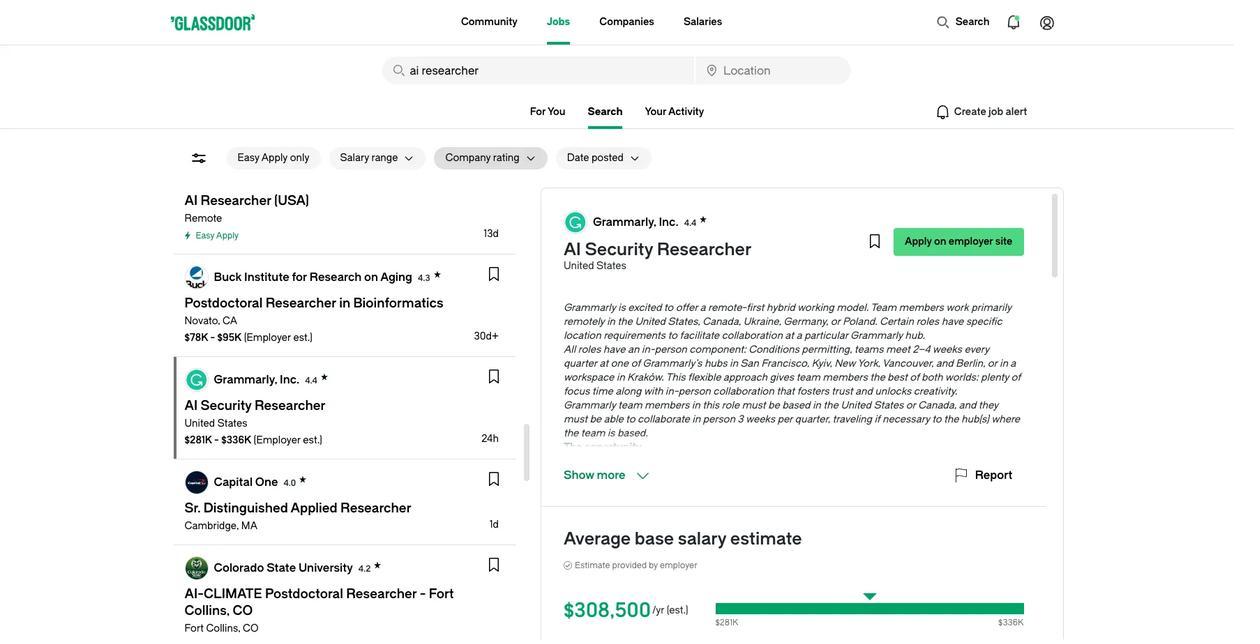Task type: describe. For each thing, give the bounding box(es) containing it.
companies
[[600, 16, 655, 28]]

est.) for institute
[[293, 332, 313, 344]]

- for grammarly,
[[214, 435, 219, 447]]

show more button
[[564, 468, 651, 484]]

research
[[310, 270, 362, 284]]

community link
[[461, 0, 518, 45]]

$308,500
[[564, 599, 651, 622]]

remotely
[[564, 316, 605, 328]]

easy apply
[[196, 231, 239, 241]]

hybrid
[[767, 302, 795, 314]]

site
[[996, 236, 1013, 248]]

a inside . team members work primarily remotely in the united states, canada, ukraine, germany, or poland. certain roles have specific location requirements to facilitate collaboration at a particular grammarly hub.
[[797, 330, 802, 342]]

search inside search button
[[956, 16, 990, 28]]

unlocks
[[875, 386, 912, 398]]

0 vertical spatial is
[[618, 302, 626, 314]]

to inside . team members work primarily remotely in the united states, canada, ukraine, germany, or poland. certain roles have specific location requirements to facilitate collaboration at a particular grammarly hub.
[[668, 330, 678, 342]]

york,
[[858, 358, 881, 370]]

you
[[548, 106, 566, 118]]

1 vertical spatial must
[[564, 414, 588, 426]]

team inside this flexible approach gives team members the best of both worlds: plenty of focus time along with in-person collaboration that fosters trust and unlocks creativity.
[[797, 372, 821, 384]]

in left this
[[692, 400, 700, 412]]

cambridge, ma
[[185, 521, 258, 532]]

the
[[564, 442, 583, 454]]

2 horizontal spatial apply
[[905, 236, 932, 248]]

in inside . team members work primarily remotely in the united states, canada, ukraine, germany, or poland. certain roles have specific location requirements to facilitate collaboration at a particular grammarly hub.
[[607, 316, 615, 328]]

collaboration inside this flexible approach gives team members the best of both worlds: plenty of focus time along with in-person collaboration that fosters trust and unlocks creativity.
[[713, 386, 774, 398]]

weeks inside 'all roles have an in-person component: conditions permitting, teams meet 2–4 weeks every quarter at one of grammarly's hubs in san francisco, kyiv, new york, vancouver, and berlin, or in a workspace in kraków.'
[[933, 344, 962, 356]]

1 horizontal spatial be
[[768, 400, 780, 412]]

states inside ai security researcher united states
[[597, 260, 627, 272]]

30d+
[[474, 331, 499, 343]]

based.
[[618, 428, 648, 440]]

inc. for grammarly, inc. logo to the left
[[280, 373, 300, 386]]

community
[[461, 16, 518, 28]]

report
[[975, 469, 1013, 482]]

date posted button
[[556, 147, 624, 170]]

united inside "united states $281k - $336k (employer est.)"
[[185, 418, 215, 430]]

canada, inside . team members work primarily remotely in the united states, canada, ukraine, germany, or poland. certain roles have specific location requirements to facilitate collaboration at a particular grammarly hub.
[[703, 316, 741, 328]]

$308,500 /yr (est.)
[[564, 599, 689, 622]]

along
[[616, 386, 642, 398]]

none field search location
[[696, 57, 851, 84]]

location
[[564, 330, 601, 342]]

apply on employer site
[[905, 236, 1013, 248]]

and inside 'all roles have an in-person component: conditions permitting, teams meet 2–4 weeks every quarter at one of grammarly's hubs in san francisco, kyiv, new york, vancouver, and berlin, or in a workspace in kraków.'
[[936, 358, 954, 370]]

date
[[567, 152, 589, 164]]

hub(s)
[[962, 414, 990, 426]]

remote
[[185, 213, 222, 225]]

colorado state university
[[214, 561, 353, 575]]

able
[[604, 414, 624, 426]]

capital
[[214, 476, 253, 489]]

grammarly for grammarly is excited to offer a remote-first hybrid working model
[[564, 302, 616, 314]]

company
[[446, 152, 491, 164]]

search link
[[588, 106, 623, 129]]

they
[[979, 400, 999, 412]]

role
[[722, 400, 740, 412]]

grammarly, inc. for the topmost grammarly, inc. logo
[[593, 215, 679, 229]]

person inside 'all roles have an in-person component: conditions permitting, teams meet 2–4 weeks every quarter at one of grammarly's hubs in san francisco, kyiv, new york, vancouver, and berlin, or in a workspace in kraków.'
[[655, 344, 687, 356]]

to up based.
[[626, 414, 635, 426]]

easy for easy apply
[[196, 231, 214, 241]]

(employer for inc.
[[254, 435, 301, 447]]

1 vertical spatial employer
[[660, 561, 698, 571]]

0 horizontal spatial grammarly, inc. logo image
[[185, 369, 208, 392]]

4.2
[[359, 564, 371, 574]]

grammarly, inc. for grammarly, inc. logo to the left
[[214, 373, 300, 386]]

collaborate
[[638, 414, 690, 426]]

apply for easy apply only
[[262, 152, 288, 164]]

grammarly for grammarly team members in this role must be based in the united states or canada, and they must be able to collaborate in person 3 weeks per quarter, traveling if necessary to the hub(s) where the team is based. the opportunity
[[564, 400, 616, 412]]

the down the trust
[[824, 400, 839, 412]]

only
[[290, 152, 310, 164]]

(est.)
[[667, 605, 689, 617]]

fort
[[185, 623, 204, 635]]

members for traveling
[[645, 400, 690, 412]]

members for hub.
[[899, 302, 944, 314]]

1 horizontal spatial $336k
[[999, 618, 1024, 628]]

the inside this flexible approach gives team members the best of both worlds: plenty of focus time along with in-person collaboration that fosters trust and unlocks creativity.
[[870, 372, 885, 384]]

more
[[597, 469, 626, 482]]

report button
[[953, 468, 1013, 484]]

/yr
[[653, 605, 665, 617]]

security
[[585, 240, 653, 260]]

hubs
[[705, 358, 728, 370]]

by
[[649, 561, 658, 571]]

the inside . team members work primarily remotely in the united states, canada, ukraine, germany, or poland. certain roles have specific location requirements to facilitate collaboration at a particular grammarly hub.
[[618, 316, 633, 328]]

this
[[703, 400, 720, 412]]

easy for easy apply only
[[238, 152, 259, 164]]

rating
[[493, 152, 520, 164]]

opportunity
[[585, 442, 642, 454]]

certain
[[880, 316, 914, 328]]

in down fosters
[[813, 400, 821, 412]]

that
[[777, 386, 795, 398]]

time
[[592, 386, 613, 398]]

ma
[[241, 521, 258, 532]]

salaries
[[684, 16, 722, 28]]

3
[[738, 414, 744, 426]]

person inside this flexible approach gives team members the best of both worlds: plenty of focus time along with in-person collaboration that fosters trust and unlocks creativity.
[[679, 386, 711, 398]]

fosters
[[797, 386, 829, 398]]

work
[[946, 302, 969, 314]]

grammarly inside . team members work primarily remotely in the united states, canada, ukraine, germany, or poland. certain roles have specific location requirements to facilitate collaboration at a particular grammarly hub.
[[851, 330, 903, 342]]

trust
[[832, 386, 853, 398]]

0 horizontal spatial be
[[590, 414, 602, 426]]

or for poland.
[[831, 316, 841, 328]]

united inside . team members work primarily remotely in the united states, canada, ukraine, germany, or poland. certain roles have specific location requirements to facilitate collaboration at a particular grammarly hub.
[[635, 316, 666, 328]]

.
[[867, 302, 869, 314]]

in- inside this flexible approach gives team members the best of both worlds: plenty of focus time along with in-person collaboration that fosters trust and unlocks creativity.
[[666, 386, 679, 398]]

this flexible approach gives team members the best of both worlds: plenty of focus time along with in-person collaboration that fosters trust and unlocks creativity.
[[564, 372, 1021, 398]]

open filter menu image
[[190, 150, 207, 167]]

provided
[[612, 561, 647, 571]]

novato,
[[185, 315, 220, 327]]

4.4 for grammarly, inc. logo to the left
[[305, 376, 317, 386]]

weeks inside grammarly team members in this role must be based in the united states or canada, and they must be able to collaborate in person 3 weeks per quarter, traveling if necessary to the hub(s) where the team is based. the opportunity
[[746, 414, 775, 426]]

colorado
[[214, 561, 264, 575]]

estimate provided by employer
[[575, 561, 698, 571]]

state
[[267, 561, 296, 575]]

best
[[888, 372, 908, 384]]

first
[[747, 302, 764, 314]]

where
[[992, 414, 1020, 426]]

0 horizontal spatial team
[[581, 428, 605, 440]]

salary range
[[340, 152, 398, 164]]

in right collaborate
[[692, 414, 701, 426]]

a inside 'all roles have an in-person component: conditions permitting, teams meet 2–4 weeks every quarter at one of grammarly's hubs in san francisco, kyiv, new york, vancouver, and berlin, or in a workspace in kraków.'
[[1011, 358, 1016, 370]]

est.) for inc.
[[303, 435, 322, 447]]

united inside ai security researcher united states
[[564, 260, 594, 272]]

posted
[[592, 152, 624, 164]]

1 vertical spatial search
[[588, 106, 623, 118]]

your activity
[[645, 106, 704, 118]]

with
[[644, 386, 663, 398]]

0 vertical spatial must
[[742, 400, 766, 412]]

remote-
[[708, 302, 747, 314]]

company rating button
[[434, 147, 520, 170]]

grammarly, for grammarly, inc. logo to the left
[[214, 373, 277, 386]]

teams
[[855, 344, 884, 356]]

fort collins, co
[[185, 623, 259, 635]]

1 vertical spatial on
[[364, 270, 378, 284]]

average
[[564, 530, 631, 549]]

for
[[530, 106, 546, 118]]



Task type: vqa. For each thing, say whether or not it's contained in the screenshot.
Global Company Size 10000+ Employees
no



Task type: locate. For each thing, give the bounding box(es) containing it.
0 horizontal spatial in-
[[642, 344, 655, 356]]

states down security
[[597, 260, 627, 272]]

united states $281k - $336k (employer est.)
[[185, 418, 322, 447]]

grammarly inside grammarly team members in this role must be based in the united states or canada, and they must be able to collaborate in person 3 weeks per quarter, traveling if necessary to the hub(s) where the team is based. the opportunity
[[564, 400, 616, 412]]

0 vertical spatial person
[[655, 344, 687, 356]]

(employer up one
[[254, 435, 301, 447]]

1 vertical spatial person
[[679, 386, 711, 398]]

and up "hub(s)"
[[959, 400, 977, 412]]

the left "hub(s)"
[[944, 414, 959, 426]]

0 horizontal spatial 4.4
[[305, 376, 317, 386]]

estimate
[[731, 530, 802, 549]]

1 horizontal spatial a
[[797, 330, 802, 342]]

0 vertical spatial in-
[[642, 344, 655, 356]]

united inside grammarly team members in this role must be based in the united states or canada, and they must be able to collaborate in person 3 weeks per quarter, traveling if necessary to the hub(s) where the team is based. the opportunity
[[841, 400, 872, 412]]

1 horizontal spatial none field
[[696, 57, 851, 84]]

in
[[607, 316, 615, 328], [730, 358, 738, 370], [1000, 358, 1008, 370], [617, 372, 625, 384], [692, 400, 700, 412], [813, 400, 821, 412], [692, 414, 701, 426]]

0 horizontal spatial at
[[600, 358, 608, 370]]

berlin,
[[956, 358, 986, 370]]

(employer inside novato, ca $78k - $95k (employer est.)
[[244, 332, 291, 344]]

grammarly down time
[[564, 400, 616, 412]]

worlds:
[[945, 372, 979, 384]]

grammarly up 'remotely' at the left
[[564, 302, 616, 314]]

or inside 'all roles have an in-person component: conditions permitting, teams meet 2–4 weeks every quarter at one of grammarly's hubs in san francisco, kyiv, new york, vancouver, and berlin, or in a workspace in kraków.'
[[988, 358, 998, 370]]

excited
[[628, 302, 662, 314]]

2 horizontal spatial team
[[797, 372, 821, 384]]

2 horizontal spatial a
[[1011, 358, 1016, 370]]

0 vertical spatial on
[[934, 236, 947, 248]]

2 vertical spatial a
[[1011, 358, 1016, 370]]

apply
[[262, 152, 288, 164], [216, 231, 239, 241], [905, 236, 932, 248]]

in- down this
[[666, 386, 679, 398]]

have inside . team members work primarily remotely in the united states, canada, ukraine, germany, or poland. certain roles have specific location requirements to facilitate collaboration at a particular grammarly hub.
[[942, 316, 964, 328]]

must up 3
[[742, 400, 766, 412]]

$281k inside "united states $281k - $336k (employer est.)"
[[185, 435, 212, 447]]

states inside "united states $281k - $336k (employer est.)"
[[218, 418, 247, 430]]

0 vertical spatial 4.4
[[684, 218, 697, 228]]

1 vertical spatial $281k
[[716, 618, 739, 628]]

$336k
[[221, 435, 251, 447], [999, 618, 1024, 628]]

Search location field
[[696, 57, 851, 84]]

1 vertical spatial grammarly, inc. logo image
[[185, 369, 208, 392]]

a right offer
[[700, 302, 706, 314]]

easy inside button
[[238, 152, 259, 164]]

0 horizontal spatial inc.
[[280, 373, 300, 386]]

1 vertical spatial members
[[823, 372, 868, 384]]

collins,
[[206, 623, 240, 635]]

for you
[[530, 106, 566, 118]]

institute
[[244, 270, 289, 284]]

members up collaborate
[[645, 400, 690, 412]]

person up grammarly's on the bottom right of page
[[655, 344, 687, 356]]

creativity.
[[914, 386, 958, 398]]

ai
[[564, 240, 581, 260]]

gives
[[770, 372, 794, 384]]

1 vertical spatial be
[[590, 414, 602, 426]]

collaboration down the ukraine,
[[722, 330, 783, 342]]

2 vertical spatial members
[[645, 400, 690, 412]]

person down this
[[703, 414, 735, 426]]

2 horizontal spatial and
[[959, 400, 977, 412]]

1 horizontal spatial grammarly, inc. logo image
[[564, 211, 587, 234]]

show more
[[564, 469, 626, 482]]

offer
[[676, 302, 698, 314]]

san
[[741, 358, 759, 370]]

states,
[[668, 316, 700, 328]]

be left able
[[590, 414, 602, 426]]

1 vertical spatial grammarly,
[[214, 373, 277, 386]]

members down 'new'
[[823, 372, 868, 384]]

kyiv,
[[812, 358, 832, 370]]

is inside grammarly team members in this role must be based in the united states or canada, and they must be able to collaborate in person 3 weeks per quarter, traveling if necessary to the hub(s) where the team is based. the opportunity
[[608, 428, 615, 440]]

have
[[942, 316, 964, 328], [604, 344, 626, 356]]

to left offer
[[664, 302, 674, 314]]

one
[[255, 476, 278, 489]]

focus
[[564, 386, 590, 398]]

1 horizontal spatial weeks
[[933, 344, 962, 356]]

person inside grammarly team members in this role must be based in the united states or canada, and they must be able to collaborate in person 3 weeks per quarter, traveling if necessary to the hub(s) where the team is based. the opportunity
[[703, 414, 735, 426]]

average base salary estimate
[[564, 530, 802, 549]]

of inside 'all roles have an in-person component: conditions permitting, teams meet 2–4 weeks every quarter at one of grammarly's hubs in san francisco, kyiv, new york, vancouver, and berlin, or in a workspace in kraków.'
[[631, 358, 640, 370]]

- inside novato, ca $78k - $95k (employer est.)
[[210, 332, 215, 344]]

in- inside 'all roles have an in-person component: conditions permitting, teams meet 2–4 weeks every quarter at one of grammarly's hubs in san francisco, kyiv, new york, vancouver, and berlin, or in a workspace in kraków.'
[[642, 344, 655, 356]]

0 vertical spatial grammarly, inc. logo image
[[564, 211, 587, 234]]

team up the
[[581, 428, 605, 440]]

canada, down remote-
[[703, 316, 741, 328]]

(employer right $95k
[[244, 332, 291, 344]]

based
[[782, 400, 811, 412]]

if
[[875, 414, 880, 426]]

have inside 'all roles have an in-person component: conditions permitting, teams meet 2–4 weeks every quarter at one of grammarly's hubs in san francisco, kyiv, new york, vancouver, and berlin, or in a workspace in kraków.'
[[604, 344, 626, 356]]

0 vertical spatial grammarly, inc.
[[593, 215, 679, 229]]

employer inside the apply on employer site button
[[949, 236, 993, 248]]

0 vertical spatial canada,
[[703, 316, 741, 328]]

all
[[564, 344, 576, 356]]

2 horizontal spatial states
[[874, 400, 904, 412]]

employer left the "site"
[[949, 236, 993, 248]]

grammarly team members in this role must be based in the united states or canada, and they must be able to collaborate in person 3 weeks per quarter, traveling if necessary to the hub(s) where the team is based. the opportunity
[[564, 400, 1020, 454]]

1 vertical spatial roles
[[578, 344, 601, 356]]

- inside "united states $281k - $336k (employer est.)"
[[214, 435, 219, 447]]

0 horizontal spatial grammarly,
[[214, 373, 277, 386]]

0 horizontal spatial weeks
[[746, 414, 775, 426]]

the up the
[[564, 428, 579, 440]]

0 vertical spatial and
[[936, 358, 954, 370]]

capital one
[[214, 476, 278, 489]]

0 horizontal spatial $281k
[[185, 435, 212, 447]]

germany,
[[784, 316, 829, 328]]

weeks right 2–4
[[933, 344, 962, 356]]

(employer
[[244, 332, 291, 344], [254, 435, 301, 447]]

members
[[899, 302, 944, 314], [823, 372, 868, 384], [645, 400, 690, 412]]

have down work
[[942, 316, 964, 328]]

0 horizontal spatial grammarly, inc.
[[214, 373, 300, 386]]

be up per at bottom right
[[768, 400, 780, 412]]

easy down the remote
[[196, 231, 214, 241]]

company rating
[[446, 152, 520, 164]]

poland.
[[843, 316, 878, 328]]

meet
[[886, 344, 911, 356]]

weeks
[[933, 344, 962, 356], [746, 414, 775, 426]]

ukraine,
[[744, 316, 781, 328]]

inc. up "united states $281k - $336k (employer est.)"
[[280, 373, 300, 386]]

13d
[[484, 228, 499, 240]]

the up requirements
[[618, 316, 633, 328]]

1 horizontal spatial 4.4
[[684, 218, 697, 228]]

your
[[645, 106, 667, 118]]

primarily
[[972, 302, 1012, 314]]

at
[[785, 330, 794, 342], [600, 358, 608, 370]]

of right the plenty on the right bottom of the page
[[1012, 372, 1021, 384]]

$336k inside "united states $281k - $336k (employer est.)"
[[221, 435, 251, 447]]

0 vertical spatial roles
[[917, 316, 939, 328]]

and right the trust
[[856, 386, 873, 398]]

and
[[936, 358, 954, 370], [856, 386, 873, 398], [959, 400, 977, 412]]

at inside . team members work primarily remotely in the united states, canada, ukraine, germany, or poland. certain roles have specific location requirements to facilitate collaboration at a particular grammarly hub.
[[785, 330, 794, 342]]

united down excited
[[635, 316, 666, 328]]

0 vertical spatial easy
[[238, 152, 259, 164]]

date posted
[[567, 152, 624, 164]]

in right 'remotely' at the left
[[607, 316, 615, 328]]

1 horizontal spatial in-
[[666, 386, 679, 398]]

1 vertical spatial in-
[[666, 386, 679, 398]]

new
[[835, 358, 856, 370]]

none field search keyword
[[382, 57, 694, 84]]

kraków.
[[627, 372, 664, 384]]

1 horizontal spatial canada,
[[918, 400, 957, 412]]

grammarly, inc. down $95k
[[214, 373, 300, 386]]

roles up hub.
[[917, 316, 939, 328]]

easy right open filter menu icon
[[238, 152, 259, 164]]

states inside grammarly team members in this role must be based in the united states or canada, and they must be able to collaborate in person 3 weeks per quarter, traveling if necessary to the hub(s) where the team is based. the opportunity
[[874, 400, 904, 412]]

2 vertical spatial team
[[581, 428, 605, 440]]

team down along on the bottom of page
[[618, 400, 642, 412]]

must down 'focus'
[[564, 414, 588, 426]]

0 horizontal spatial roles
[[578, 344, 601, 356]]

members inside this flexible approach gives team members the best of both worlds: plenty of focus time along with in-person collaboration that fosters trust and unlocks creativity.
[[823, 372, 868, 384]]

in down one
[[617, 372, 625, 384]]

inc. for the topmost grammarly, inc. logo
[[659, 215, 679, 229]]

university
[[299, 561, 353, 575]]

1 vertical spatial team
[[618, 400, 642, 412]]

roles
[[917, 316, 939, 328], [578, 344, 601, 356]]

to down creativity.
[[932, 414, 942, 426]]

the down york,
[[870, 372, 885, 384]]

in- right an
[[642, 344, 655, 356]]

on left aging
[[364, 270, 378, 284]]

1 vertical spatial weeks
[[746, 414, 775, 426]]

0 vertical spatial collaboration
[[722, 330, 783, 342]]

2 horizontal spatial of
[[1012, 372, 1021, 384]]

is up opportunity
[[608, 428, 615, 440]]

1 vertical spatial or
[[988, 358, 998, 370]]

both
[[922, 372, 943, 384]]

1d
[[490, 519, 499, 531]]

1 vertical spatial at
[[600, 358, 608, 370]]

workspace
[[564, 372, 614, 384]]

and inside grammarly team members in this role must be based in the united states or canada, and they must be able to collaborate in person 3 weeks per quarter, traveling if necessary to the hub(s) where the team is based. the opportunity
[[959, 400, 977, 412]]

0 vertical spatial inc.
[[659, 215, 679, 229]]

0 vertical spatial a
[[700, 302, 706, 314]]

0 vertical spatial est.)
[[293, 332, 313, 344]]

1 horizontal spatial must
[[742, 400, 766, 412]]

1 vertical spatial states
[[874, 400, 904, 412]]

inc. up ai security researcher united states
[[659, 215, 679, 229]]

on left the "site"
[[934, 236, 947, 248]]

1 horizontal spatial or
[[906, 400, 916, 412]]

1 horizontal spatial of
[[910, 372, 920, 384]]

members inside . team members work primarily remotely in the united states, canada, ukraine, germany, or poland. certain roles have specific location requirements to facilitate collaboration at a particular grammarly hub.
[[899, 302, 944, 314]]

or for canada,
[[906, 400, 916, 412]]

2 vertical spatial or
[[906, 400, 916, 412]]

1 horizontal spatial apply
[[262, 152, 288, 164]]

1 vertical spatial $336k
[[999, 618, 1024, 628]]

jobs link
[[547, 0, 570, 45]]

canada, down creativity.
[[918, 400, 957, 412]]

grammarly, inc. logo image
[[564, 211, 587, 234], [185, 369, 208, 392]]

colorado state university logo image
[[185, 558, 208, 580]]

1 horizontal spatial search
[[956, 16, 990, 28]]

- for buck
[[210, 332, 215, 344]]

1 vertical spatial -
[[214, 435, 219, 447]]

in up the plenty on the right bottom of the page
[[1000, 358, 1008, 370]]

novato, ca $78k - $95k (employer est.)
[[185, 315, 313, 344]]

canada, inside grammarly team members in this role must be based in the united states or canada, and they must be able to collaborate in person 3 weeks per quarter, traveling if necessary to the hub(s) where the team is based. the opportunity
[[918, 400, 957, 412]]

range
[[372, 152, 398, 164]]

states up capital
[[218, 418, 247, 430]]

or up particular
[[831, 316, 841, 328]]

apply for easy apply
[[216, 231, 239, 241]]

est.) inside "united states $281k - $336k (employer est.)"
[[303, 435, 322, 447]]

roles inside . team members work primarily remotely in the united states, canada, ukraine, germany, or poland. certain roles have specific location requirements to facilitate collaboration at a particular grammarly hub.
[[917, 316, 939, 328]]

in-
[[642, 344, 655, 356], [666, 386, 679, 398]]

salaries link
[[684, 0, 722, 45]]

1 horizontal spatial states
[[597, 260, 627, 272]]

1 vertical spatial canada,
[[918, 400, 957, 412]]

all roles have an in-person component: conditions permitting, teams meet 2–4 weeks every quarter at one of grammarly's hubs in san francisco, kyiv, new york, vancouver, and berlin, or in a workspace in kraków.
[[564, 344, 1016, 384]]

$95k
[[217, 332, 242, 344]]

1 none field from the left
[[382, 57, 694, 84]]

0 vertical spatial have
[[942, 316, 964, 328]]

0 horizontal spatial of
[[631, 358, 640, 370]]

members inside grammarly team members in this role must be based in the united states or canada, and they must be able to collaborate in person 3 weeks per quarter, traveling if necessary to the hub(s) where the team is based. the opportunity
[[645, 400, 690, 412]]

united
[[564, 260, 594, 272], [635, 316, 666, 328], [841, 400, 872, 412], [185, 418, 215, 430]]

easy
[[238, 152, 259, 164], [196, 231, 214, 241]]

united up the capital one logo at the bottom
[[185, 418, 215, 430]]

1 horizontal spatial easy
[[238, 152, 259, 164]]

grammarly up teams
[[851, 330, 903, 342]]

a right berlin, at bottom
[[1011, 358, 1016, 370]]

. team members work primarily remotely in the united states, canada, ukraine, germany, or poland. certain roles have specific location requirements to facilitate collaboration at a particular grammarly hub.
[[564, 302, 1012, 342]]

0 vertical spatial (employer
[[244, 332, 291, 344]]

0 horizontal spatial apply
[[216, 231, 239, 241]]

24h
[[482, 433, 499, 445]]

0 horizontal spatial none field
[[382, 57, 694, 84]]

united down ai at the left top of page
[[564, 260, 594, 272]]

None field
[[382, 57, 694, 84], [696, 57, 851, 84]]

grammarly, for the topmost grammarly, inc. logo
[[593, 215, 656, 229]]

1 vertical spatial est.)
[[303, 435, 322, 447]]

2 horizontal spatial members
[[899, 302, 944, 314]]

states down unlocks
[[874, 400, 904, 412]]

roles down "location"
[[578, 344, 601, 356]]

and inside this flexible approach gives team members the best of both worlds: plenty of focus time along with in-person collaboration that fosters trust and unlocks creativity.
[[856, 386, 873, 398]]

0 vertical spatial $281k
[[185, 435, 212, 447]]

collaboration down 'approach'
[[713, 386, 774, 398]]

est.) inside novato, ca $78k - $95k (employer est.)
[[293, 332, 313, 344]]

and up both
[[936, 358, 954, 370]]

weeks right 3
[[746, 414, 775, 426]]

working
[[798, 302, 834, 314]]

2 vertical spatial grammarly
[[564, 400, 616, 412]]

roles inside 'all roles have an in-person component: conditions permitting, teams meet 2–4 weeks every quarter at one of grammarly's hubs in san francisco, kyiv, new york, vancouver, and berlin, or in a workspace in kraków.'
[[578, 344, 601, 356]]

of down an
[[631, 358, 640, 370]]

show
[[564, 469, 594, 482]]

requirements
[[604, 330, 666, 342]]

0 vertical spatial search
[[956, 16, 990, 28]]

1 horizontal spatial is
[[618, 302, 626, 314]]

is left excited
[[618, 302, 626, 314]]

grammarly, up security
[[593, 215, 656, 229]]

employer right 'by'
[[660, 561, 698, 571]]

0 horizontal spatial members
[[645, 400, 690, 412]]

must
[[742, 400, 766, 412], [564, 414, 588, 426]]

in left san
[[730, 358, 738, 370]]

0 vertical spatial members
[[899, 302, 944, 314]]

plenty
[[981, 372, 1009, 384]]

salary range button
[[329, 147, 398, 170]]

on inside the apply on employer site button
[[934, 236, 947, 248]]

0 horizontal spatial or
[[831, 316, 841, 328]]

of down vancouver,
[[910, 372, 920, 384]]

capital one logo image
[[185, 472, 208, 494]]

1 vertical spatial is
[[608, 428, 615, 440]]

1 vertical spatial grammarly, inc.
[[214, 373, 300, 386]]

person down flexible
[[679, 386, 711, 398]]

- right $78k
[[210, 332, 215, 344]]

to down states,
[[668, 330, 678, 342]]

easy apply only button
[[226, 147, 321, 170]]

team up fosters
[[797, 372, 821, 384]]

cambridge,
[[185, 521, 239, 532]]

have up one
[[604, 344, 626, 356]]

grammarly, inc. logo image up ai at the left top of page
[[564, 211, 587, 234]]

0 horizontal spatial a
[[700, 302, 706, 314]]

1 horizontal spatial on
[[934, 236, 947, 248]]

at left one
[[600, 358, 608, 370]]

at inside 'all roles have an in-person component: conditions permitting, teams meet 2–4 weeks every quarter at one of grammarly's hubs in san francisco, kyiv, new york, vancouver, and berlin, or in a workspace in kraków.'
[[600, 358, 608, 370]]

buck institute for research on aging logo image
[[185, 267, 208, 289]]

grammarly, down $95k
[[214, 373, 277, 386]]

collaboration inside . team members work primarily remotely in the united states, canada, ukraine, germany, or poland. certain roles have specific location requirements to facilitate collaboration at a particular grammarly hub.
[[722, 330, 783, 342]]

to
[[664, 302, 674, 314], [668, 330, 678, 342], [626, 414, 635, 426], [932, 414, 942, 426]]

1 horizontal spatial and
[[936, 358, 954, 370]]

collaboration
[[722, 330, 783, 342], [713, 386, 774, 398]]

at up conditions
[[785, 330, 794, 342]]

0 vertical spatial employer
[[949, 236, 993, 248]]

1 vertical spatial grammarly
[[851, 330, 903, 342]]

or inside grammarly team members in this role must be based in the united states or canada, and they must be able to collaborate in person 3 weeks per quarter, traveling if necessary to the hub(s) where the team is based. the opportunity
[[906, 400, 916, 412]]

or up the plenty on the right bottom of the page
[[988, 358, 998, 370]]

0 vertical spatial at
[[785, 330, 794, 342]]

members up certain at the right of the page
[[899, 302, 944, 314]]

(employer inside "united states $281k - $336k (employer est.)"
[[254, 435, 301, 447]]

search
[[956, 16, 990, 28], [588, 106, 623, 118]]

0 horizontal spatial have
[[604, 344, 626, 356]]

2 none field from the left
[[696, 57, 851, 84]]

0 horizontal spatial states
[[218, 418, 247, 430]]

Search keyword field
[[382, 57, 694, 84]]

- up capital
[[214, 435, 219, 447]]

companies link
[[600, 0, 655, 45]]

4.4 for the topmost grammarly, inc. logo
[[684, 218, 697, 228]]

united up traveling at right bottom
[[841, 400, 872, 412]]

a down germany,
[[797, 330, 802, 342]]

grammarly, inc. logo image down $78k
[[185, 369, 208, 392]]

1 horizontal spatial at
[[785, 330, 794, 342]]

0 horizontal spatial employer
[[660, 561, 698, 571]]

model
[[837, 302, 867, 314]]

(employer for institute
[[244, 332, 291, 344]]

or inside . team members work primarily remotely in the united states, canada, ukraine, germany, or poland. certain roles have specific location requirements to facilitate collaboration at a particular grammarly hub.
[[831, 316, 841, 328]]

salary
[[340, 152, 369, 164]]

grammarly, inc. up security
[[593, 215, 679, 229]]

or up necessary
[[906, 400, 916, 412]]

1 horizontal spatial grammarly,
[[593, 215, 656, 229]]

your activity link
[[645, 106, 704, 118]]

0 horizontal spatial on
[[364, 270, 378, 284]]

0 vertical spatial -
[[210, 332, 215, 344]]

0 vertical spatial team
[[797, 372, 821, 384]]

facilitate
[[680, 330, 720, 342]]

0 horizontal spatial $336k
[[221, 435, 251, 447]]

0 vertical spatial $336k
[[221, 435, 251, 447]]



